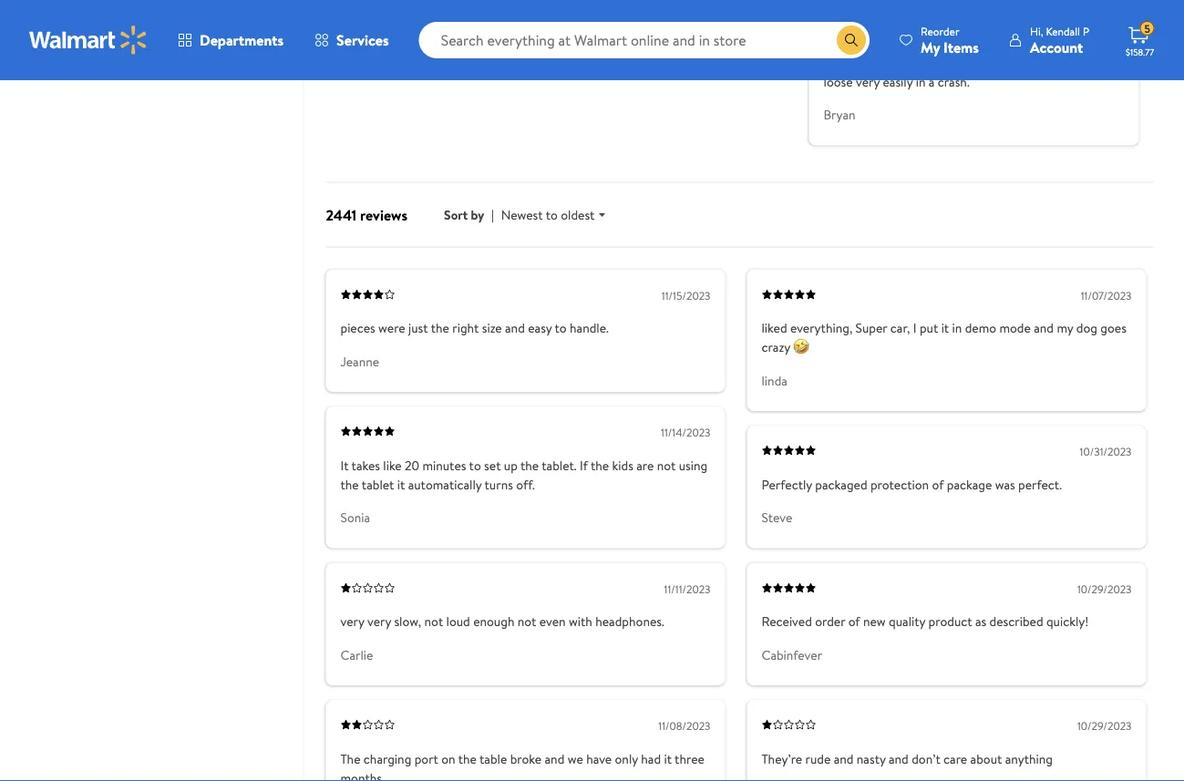 Task type: vqa. For each thing, say whether or not it's contained in the screenshot.


Task type: locate. For each thing, give the bounding box(es) containing it.
package
[[947, 476, 992, 493]]

protection
[[871, 476, 929, 493]]

of left new
[[849, 613, 860, 631]]

reorder
[[921, 23, 960, 39]]

sort
[[444, 206, 468, 224]]

received order of new quality product as described quickly!
[[762, 613, 1089, 631]]

linda
[[762, 372, 788, 389]]

on
[[441, 750, 456, 768]]

right
[[453, 319, 479, 337]]

car,
[[891, 319, 910, 337]]

2 vertical spatial to
[[469, 456, 481, 474]]

11/14/2023
[[661, 425, 711, 441]]

my
[[921, 37, 940, 57]]

broke
[[510, 750, 542, 768]]

0 vertical spatial it
[[942, 319, 949, 337]]

very up carlie in the bottom left of the page
[[341, 613, 364, 631]]

steve
[[762, 509, 793, 527]]

my
[[1057, 319, 1074, 337]]

not left loud
[[425, 613, 443, 631]]

sort by |
[[444, 206, 494, 224]]

of left the package
[[932, 476, 944, 493]]

to left the set
[[469, 456, 481, 474]]

2441
[[326, 205, 357, 225]]

0 vertical spatial of
[[932, 476, 944, 493]]

it down like
[[397, 476, 405, 493]]

very
[[341, 613, 364, 631], [367, 613, 391, 631]]

turns
[[485, 476, 513, 493]]

slow,
[[394, 613, 421, 631]]

the
[[431, 319, 449, 337], [521, 456, 539, 474], [591, 456, 609, 474], [341, 476, 359, 493], [458, 750, 477, 768]]

1 horizontal spatial very
[[367, 613, 391, 631]]

1 vertical spatial it
[[397, 476, 405, 493]]

the inside "the charging port on the table broke and we have only had it three months"
[[458, 750, 477, 768]]

it inside "the charging port on the table broke and we have only had it three months"
[[664, 750, 672, 768]]

quickly!
[[1047, 613, 1089, 631]]

5
[[1145, 21, 1151, 36]]

kendall
[[1046, 23, 1081, 39]]

liked everything, super car, i put it in demo mode and my dog goes crazy 🤣
[[762, 319, 1127, 356]]

it right had
[[664, 750, 672, 768]]

10/29/2023
[[1078, 581, 1132, 597], [1078, 719, 1132, 734]]

10/31/2023
[[1080, 444, 1132, 460]]

pieces
[[341, 319, 375, 337]]

1 horizontal spatial of
[[932, 476, 944, 493]]

the right on
[[458, 750, 477, 768]]

2 horizontal spatial not
[[657, 456, 676, 474]]

table
[[480, 750, 507, 768]]

Search search field
[[419, 22, 870, 58]]

not
[[657, 456, 676, 474], [425, 613, 443, 631], [518, 613, 537, 631]]

to right easy
[[555, 319, 567, 337]]

size
[[482, 319, 502, 337]]

2 horizontal spatial it
[[942, 319, 949, 337]]

months
[[341, 769, 382, 781]]

carlie
[[341, 646, 373, 664]]

to left 'oldest'
[[546, 206, 558, 224]]

packaged
[[815, 476, 868, 493]]

goes
[[1101, 319, 1127, 337]]

0 horizontal spatial it
[[397, 476, 405, 493]]

not left even
[[518, 613, 537, 631]]

it inside it takes like 20 minutes to set up the tablet. if the kids are not using the tablet it automatically turns off.
[[397, 476, 405, 493]]

bryan
[[824, 106, 856, 124]]

departments
[[200, 30, 284, 50]]

to inside it takes like 20 minutes to set up the tablet. if the kids are not using the tablet it automatically turns off.
[[469, 456, 481, 474]]

very left slow,
[[367, 613, 391, 631]]

newest to oldest button
[[501, 206, 609, 224]]

11/08/2023
[[659, 719, 711, 734]]

order
[[815, 613, 846, 631]]

anything
[[1005, 750, 1053, 768]]

2 vertical spatial it
[[664, 750, 672, 768]]

0 vertical spatial 10/29/2023
[[1078, 581, 1132, 597]]

11/07/2023
[[1081, 288, 1132, 303]]

the right "up"
[[521, 456, 539, 474]]

1 horizontal spatial it
[[664, 750, 672, 768]]

to
[[546, 206, 558, 224], [555, 319, 567, 337], [469, 456, 481, 474]]

takes
[[352, 456, 380, 474]]

items
[[944, 37, 979, 57]]

account
[[1030, 37, 1083, 57]]

and
[[505, 319, 525, 337], [1034, 319, 1054, 337], [545, 750, 565, 768], [834, 750, 854, 768], [889, 750, 909, 768]]

received
[[762, 613, 812, 631]]

product
[[929, 613, 973, 631]]

walmart image
[[29, 26, 148, 55]]

about
[[971, 750, 1002, 768]]

1 10/29/2023 from the top
[[1078, 581, 1132, 597]]

had
[[641, 750, 661, 768]]

services button
[[299, 18, 405, 62]]

not right the "are"
[[657, 456, 676, 474]]

1 vertical spatial 10/29/2023
[[1078, 719, 1132, 734]]

2441 reviews
[[326, 205, 408, 225]]

and left don't
[[889, 750, 909, 768]]

even
[[540, 613, 566, 631]]

and left we
[[545, 750, 565, 768]]

1 vertical spatial of
[[849, 613, 860, 631]]

search icon image
[[844, 33, 859, 47]]

have
[[586, 750, 612, 768]]

2 10/29/2023 from the top
[[1078, 719, 1132, 734]]

0 horizontal spatial of
[[849, 613, 860, 631]]

the right if
[[591, 456, 609, 474]]

we
[[568, 750, 583, 768]]

jeanne
[[341, 353, 379, 370]]

quality
[[889, 613, 926, 631]]

automatically
[[408, 476, 482, 493]]

was
[[995, 476, 1015, 493]]

in
[[952, 319, 962, 337]]

don't
[[912, 750, 941, 768]]

and left my
[[1034, 319, 1054, 337]]

0 horizontal spatial very
[[341, 613, 364, 631]]

it left in
[[942, 319, 949, 337]]

with
[[569, 613, 593, 631]]



Task type: describe. For each thing, give the bounding box(es) containing it.
the
[[341, 750, 361, 768]]

very very slow, not loud enough not even with headphones.
[[341, 613, 664, 631]]

10/29/2023 for received order of new quality product as described quickly!
[[1078, 581, 1132, 597]]

off.
[[516, 476, 535, 493]]

$158.77
[[1126, 46, 1155, 58]]

dog
[[1077, 319, 1098, 337]]

1 horizontal spatial not
[[518, 613, 537, 631]]

11/15/2023
[[662, 288, 711, 303]]

0 vertical spatial to
[[546, 206, 558, 224]]

minutes
[[423, 456, 466, 474]]

as
[[976, 613, 987, 631]]

reorder my items
[[921, 23, 979, 57]]

hi, kendall p account
[[1030, 23, 1090, 57]]

it
[[341, 456, 349, 474]]

and inside "the charging port on the table broke and we have only had it three months"
[[545, 750, 565, 768]]

and right rude
[[834, 750, 854, 768]]

new
[[863, 613, 886, 631]]

perfect.
[[1019, 476, 1062, 493]]

pieces were just the right size and easy to handle.
[[341, 319, 609, 337]]

11/11/2023
[[664, 581, 711, 597]]

1 vertical spatial to
[[555, 319, 567, 337]]

not inside it takes like 20 minutes to set up the tablet. if the kids are not using the tablet it automatically turns off.
[[657, 456, 676, 474]]

up
[[504, 456, 518, 474]]

it takes like 20 minutes to set up the tablet. if the kids are not using the tablet it automatically turns off.
[[341, 456, 708, 493]]

super
[[856, 319, 888, 337]]

headphones.
[[596, 613, 664, 631]]

were
[[378, 319, 405, 337]]

newest to oldest
[[501, 206, 595, 224]]

they're rude and nasty and don't care about anything
[[762, 750, 1053, 768]]

p
[[1083, 23, 1090, 39]]

20
[[405, 456, 419, 474]]

and inside liked everything, super car, i put it in demo mode and my dog goes crazy 🤣
[[1034, 319, 1054, 337]]

the right just
[[431, 319, 449, 337]]

only
[[615, 750, 638, 768]]

it inside liked everything, super car, i put it in demo mode and my dog goes crazy 🤣
[[942, 319, 949, 337]]

charging
[[364, 750, 411, 768]]

|
[[492, 206, 494, 224]]

tablet.
[[542, 456, 577, 474]]

10/29/2023 for they're rude and nasty and don't care about anything
[[1078, 719, 1132, 734]]

enough
[[473, 613, 515, 631]]

i
[[913, 319, 917, 337]]

Walmart Site-Wide search field
[[419, 22, 870, 58]]

put
[[920, 319, 939, 337]]

described
[[990, 613, 1044, 631]]

perfectly
[[762, 476, 812, 493]]

just
[[409, 319, 428, 337]]

hi,
[[1030, 23, 1044, 39]]

loud
[[446, 613, 470, 631]]

if
[[580, 456, 588, 474]]

like
[[383, 456, 402, 474]]

kids
[[612, 456, 634, 474]]

mode
[[1000, 319, 1031, 337]]

set
[[484, 456, 501, 474]]

1 very from the left
[[341, 613, 364, 631]]

0 horizontal spatial not
[[425, 613, 443, 631]]

cabinfever
[[762, 646, 822, 664]]

by
[[471, 206, 484, 224]]

are
[[637, 456, 654, 474]]

easy
[[528, 319, 552, 337]]

and right size at the left top of page
[[505, 319, 525, 337]]

sonia
[[341, 509, 370, 527]]

they're
[[762, 750, 803, 768]]

🤣
[[793, 338, 806, 356]]

the down it
[[341, 476, 359, 493]]

services
[[337, 30, 389, 50]]

demo
[[965, 319, 997, 337]]

everything,
[[790, 319, 853, 337]]

reviews
[[360, 205, 408, 225]]

the charging port on the table broke and we have only had it three months
[[341, 750, 705, 781]]

departments button
[[162, 18, 299, 62]]

using
[[679, 456, 708, 474]]

care
[[944, 750, 968, 768]]

2 very from the left
[[367, 613, 391, 631]]

crazy
[[762, 338, 790, 356]]

port
[[415, 750, 438, 768]]

oldest
[[561, 206, 595, 224]]

rude
[[806, 750, 831, 768]]

tablet
[[362, 476, 394, 493]]



